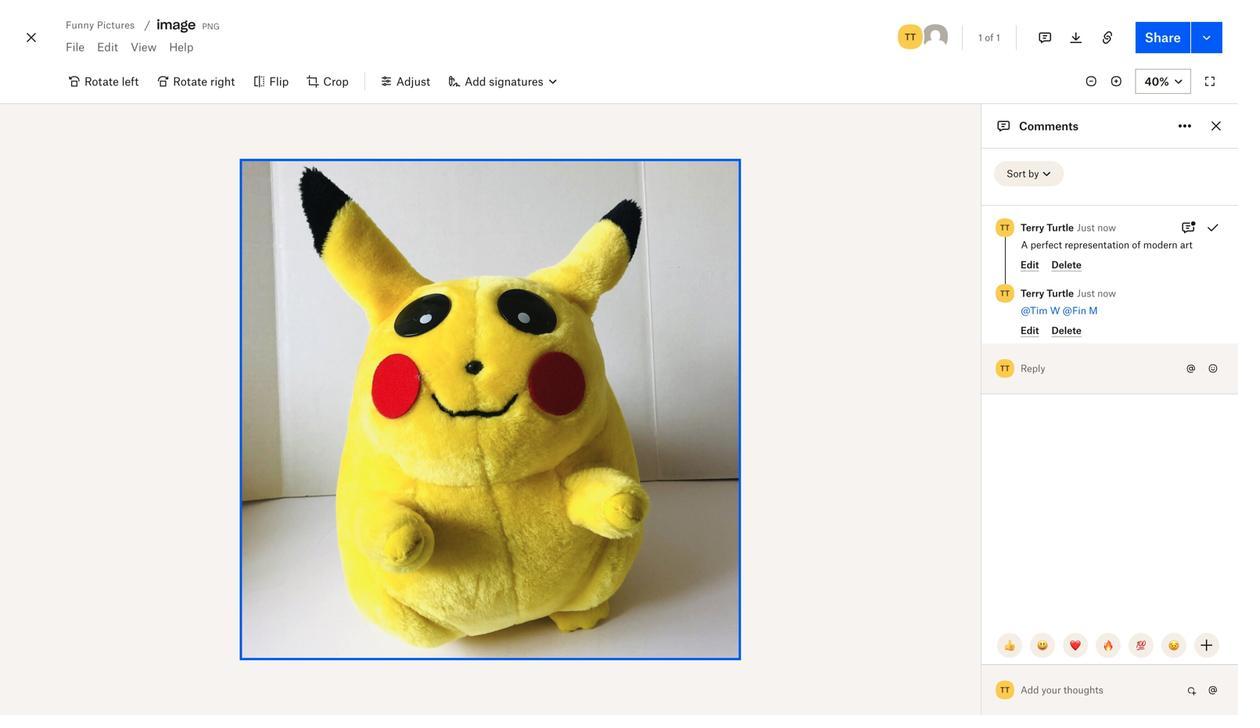 Task type: describe. For each thing, give the bounding box(es) containing it.
👍 button
[[998, 633, 1023, 658]]

edit button
[[91, 34, 124, 59]]

crop
[[323, 75, 349, 88]]

add signatures button
[[440, 69, 566, 94]]

your
[[1042, 684, 1062, 696]]

edit for edit popup button on the left of the page
[[97, 40, 118, 54]]

file
[[66, 40, 85, 54]]

💯
[[1136, 639, 1147, 652]]

close image
[[22, 25, 41, 50]]

left
[[122, 75, 139, 88]]

adjust
[[397, 75, 430, 88]]

😃
[[1038, 639, 1049, 652]]

adjust button
[[371, 69, 440, 94]]

add signatures
[[465, 75, 544, 88]]

@fin
[[1063, 305, 1087, 317]]

view button
[[124, 34, 163, 59]]

help button
[[163, 34, 200, 59]]

image
[[157, 17, 196, 33]]

rotate right button
[[148, 69, 244, 94]]

edit button for second the delete 'button' from the top of the page
[[1021, 325, 1040, 337]]

pictures
[[97, 19, 135, 31]]

2 delete from the top
[[1052, 325, 1082, 336]]

🔥 button
[[1096, 633, 1121, 658]]

art
[[1181, 239, 1193, 251]]

rotate right
[[173, 75, 235, 88]]

add for add signatures
[[465, 75, 486, 88]]

😣
[[1169, 639, 1180, 652]]

now for terry turtle just now @tim w @fin m
[[1098, 288, 1117, 299]]

funny pictures
[[66, 19, 135, 31]]

1 of 1
[[979, 32, 1001, 43]]

sort by button
[[995, 161, 1065, 186]]

1 vertical spatial of
[[1133, 239, 1141, 251]]

1 delete from the top
[[1052, 259, 1082, 271]]

just for terry turtle just now @tim w @fin m
[[1077, 288, 1095, 299]]

crop button
[[298, 69, 358, 94]]

funny pictures button
[[59, 16, 141, 34]]

file button
[[59, 34, 91, 59]]

turtle for terry turtle just now @tim w @fin m
[[1047, 288, 1074, 299]]

funny
[[66, 19, 94, 31]]

sort
[[1007, 168, 1026, 180]]

edit button for 1st the delete 'button' from the top of the page
[[1021, 259, 1040, 272]]

tt button
[[897, 23, 925, 51]]

rotate for rotate right
[[173, 75, 207, 88]]

close right sidebar image
[[1207, 117, 1226, 135]]

flip
[[269, 75, 289, 88]]

1 delete button from the top
[[1052, 259, 1082, 272]]

png
[[202, 18, 220, 32]]

sort by
[[1007, 168, 1039, 180]]

terry for terry turtle just now @tim w @fin m
[[1021, 288, 1045, 299]]

edit for 1st the delete 'button' from the top of the page's edit button
[[1021, 259, 1040, 271]]

tt inside "button"
[[905, 31, 916, 43]]



Task type: locate. For each thing, give the bounding box(es) containing it.
just up representation
[[1077, 222, 1095, 234]]

edit down @tim
[[1021, 325, 1040, 336]]

just
[[1077, 222, 1095, 234], [1077, 288, 1095, 299]]

1 1 from the left
[[979, 32, 983, 43]]

terry up @tim
[[1021, 288, 1045, 299]]

1 vertical spatial edit button
[[1021, 325, 1040, 337]]

delete button down perfect
[[1052, 259, 1082, 272]]

perfect
[[1031, 239, 1063, 251]]

add your thoughts
[[1021, 684, 1104, 696]]

2 terry from the top
[[1021, 288, 1045, 299]]

0 vertical spatial turtle
[[1047, 222, 1074, 234]]

edit button
[[1021, 259, 1040, 272], [1021, 325, 1040, 337]]

terry for terry turtle just now
[[1021, 222, 1045, 234]]

edit inside popup button
[[97, 40, 118, 54]]

a perfect representation of modern art
[[1022, 239, 1193, 251]]

Add your thoughts text field
[[1022, 678, 1182, 703]]

rotate left right
[[173, 75, 207, 88]]

add inside dropdown button
[[465, 75, 486, 88]]

0 horizontal spatial of
[[985, 32, 994, 43]]

delete button down @fin
[[1052, 325, 1082, 337]]

1 edit button from the top
[[1021, 259, 1040, 272]]

0 vertical spatial edit
[[97, 40, 118, 54]]

now up m
[[1098, 288, 1117, 299]]

turtle
[[1047, 222, 1074, 234], [1047, 288, 1074, 299]]

40%
[[1145, 75, 1170, 88]]

terry up the a
[[1021, 222, 1045, 234]]

0 vertical spatial add
[[465, 75, 486, 88]]

❤️
[[1070, 639, 1081, 652]]

40% button
[[1136, 69, 1192, 94]]

1 terry from the top
[[1021, 222, 1045, 234]]

delete down @fin
[[1052, 325, 1082, 336]]

1 vertical spatial just
[[1077, 288, 1095, 299]]

tt
[[905, 31, 916, 43], [1001, 223, 1010, 232], [1001, 288, 1010, 298], [1001, 363, 1010, 373], [1001, 685, 1010, 695]]

edit down the a
[[1021, 259, 1040, 271]]

2 delete button from the top
[[1052, 325, 1082, 337]]

1 now from the top
[[1098, 222, 1117, 234]]

modern
[[1144, 239, 1178, 251]]

add left your on the bottom right of page
[[1021, 684, 1039, 696]]

1 horizontal spatial 1
[[997, 32, 1001, 43]]

0 vertical spatial now
[[1098, 222, 1117, 234]]

now for terry turtle just now
[[1098, 222, 1117, 234]]

add for add your thoughts
[[1021, 684, 1039, 696]]

add your thoughts image
[[1022, 682, 1170, 699]]

1 turtle from the top
[[1047, 222, 1074, 234]]

0 vertical spatial delete
[[1052, 259, 1082, 271]]

just for terry turtle just now
[[1077, 222, 1095, 234]]

2 vertical spatial edit
[[1021, 325, 1040, 336]]

1 horizontal spatial of
[[1133, 239, 1141, 251]]

share button
[[1136, 22, 1191, 53]]

rotate
[[85, 75, 119, 88], [173, 75, 207, 88]]

just up m
[[1077, 288, 1095, 299]]

delete
[[1052, 259, 1082, 271], [1052, 325, 1082, 336]]

share
[[1145, 30, 1182, 45]]

right
[[210, 75, 235, 88]]

👍
[[1005, 639, 1016, 652]]

by
[[1029, 168, 1039, 180]]

❤️ button
[[1063, 633, 1088, 658]]

help
[[169, 40, 194, 54]]

edit for second the delete 'button' from the top of the page's edit button
[[1021, 325, 1040, 336]]

0 horizontal spatial rotate
[[85, 75, 119, 88]]

1 horizontal spatial rotate
[[173, 75, 207, 88]]

just inside terry turtle just now @tim w @fin m
[[1077, 288, 1095, 299]]

turtle up 'w' on the right
[[1047, 288, 1074, 299]]

edit button down @tim
[[1021, 325, 1040, 337]]

rotate left left
[[85, 75, 119, 88]]

rotate left button
[[59, 69, 148, 94]]

0 vertical spatial just
[[1077, 222, 1095, 234]]

add left signatures
[[465, 75, 486, 88]]

turtle up perfect
[[1047, 222, 1074, 234]]

0 vertical spatial delete button
[[1052, 259, 1082, 272]]

delete button
[[1052, 259, 1082, 272], [1052, 325, 1082, 337]]

😃 button
[[1031, 633, 1056, 658]]

Reply text field
[[1022, 356, 1182, 381]]

0 horizontal spatial 1
[[979, 32, 983, 43]]

/ image png
[[144, 17, 220, 33]]

rotate inside rotate left 'button'
[[85, 75, 119, 88]]

terry
[[1021, 222, 1045, 234], [1021, 288, 1045, 299]]

terry turtle just now
[[1021, 222, 1117, 234]]

view
[[131, 40, 157, 54]]

m
[[1089, 305, 1098, 317]]

2 edit button from the top
[[1021, 325, 1040, 337]]

💯 button
[[1129, 633, 1154, 658]]

signatures
[[489, 75, 544, 88]]

w
[[1051, 305, 1061, 317]]

now
[[1098, 222, 1117, 234], [1098, 288, 1117, 299]]

1 vertical spatial turtle
[[1047, 288, 1074, 299]]

1 rotate from the left
[[85, 75, 119, 88]]

2 rotate from the left
[[173, 75, 207, 88]]

terry inside terry turtle just now @tim w @fin m
[[1021, 288, 1045, 299]]

flip button
[[244, 69, 298, 94]]

2 1 from the left
[[997, 32, 1001, 43]]

0 vertical spatial of
[[985, 32, 994, 43]]

2 turtle from the top
[[1047, 288, 1074, 299]]

delete down perfect
[[1052, 259, 1082, 271]]

turtle inside terry turtle just now @tim w @fin m
[[1047, 288, 1074, 299]]

2 now from the top
[[1098, 288, 1117, 299]]

representation
[[1065, 239, 1130, 251]]

rotate left
[[85, 75, 139, 88]]

reply image
[[1022, 360, 1170, 377]]

1 vertical spatial terry
[[1021, 288, 1045, 299]]

edit down funny pictures
[[97, 40, 118, 54]]

edit button down the a
[[1021, 259, 1040, 272]]

0 horizontal spatial add
[[465, 75, 486, 88]]

turtle for terry turtle just now
[[1047, 222, 1074, 234]]

🔥
[[1103, 639, 1114, 652]]

add
[[465, 75, 486, 88], [1021, 684, 1039, 696]]

0 vertical spatial terry
[[1021, 222, 1045, 234]]

@tim
[[1022, 305, 1048, 317]]

now up the a perfect representation of modern art
[[1098, 222, 1117, 234]]

0 vertical spatial edit button
[[1021, 259, 1040, 272]]

2 just from the top
[[1077, 288, 1095, 299]]

rotate for rotate left
[[85, 75, 119, 88]]

1 horizontal spatial add
[[1021, 684, 1039, 696]]

1
[[979, 32, 983, 43], [997, 32, 1001, 43]]

comments
[[1020, 119, 1079, 133]]

a
[[1022, 239, 1028, 251]]

now inside terry turtle just now @tim w @fin m
[[1098, 288, 1117, 299]]

rotate inside rotate right button
[[173, 75, 207, 88]]

terry turtle just now @tim w @fin m
[[1021, 288, 1117, 317]]

/
[[144, 18, 150, 32]]

edit
[[97, 40, 118, 54], [1021, 259, 1040, 271], [1021, 325, 1040, 336]]

thoughts
[[1064, 684, 1104, 696]]

1 just from the top
[[1077, 222, 1095, 234]]

reply
[[1021, 363, 1046, 374]]

1 vertical spatial add
[[1021, 684, 1039, 696]]

of
[[985, 32, 994, 43], [1133, 239, 1141, 251]]

1 vertical spatial delete
[[1052, 325, 1082, 336]]

😣 button
[[1162, 633, 1187, 658]]

1 vertical spatial now
[[1098, 288, 1117, 299]]

1 vertical spatial edit
[[1021, 259, 1040, 271]]

1 vertical spatial delete button
[[1052, 325, 1082, 337]]



Task type: vqa. For each thing, say whether or not it's contained in the screenshot.
"synced." on the left of page
no



